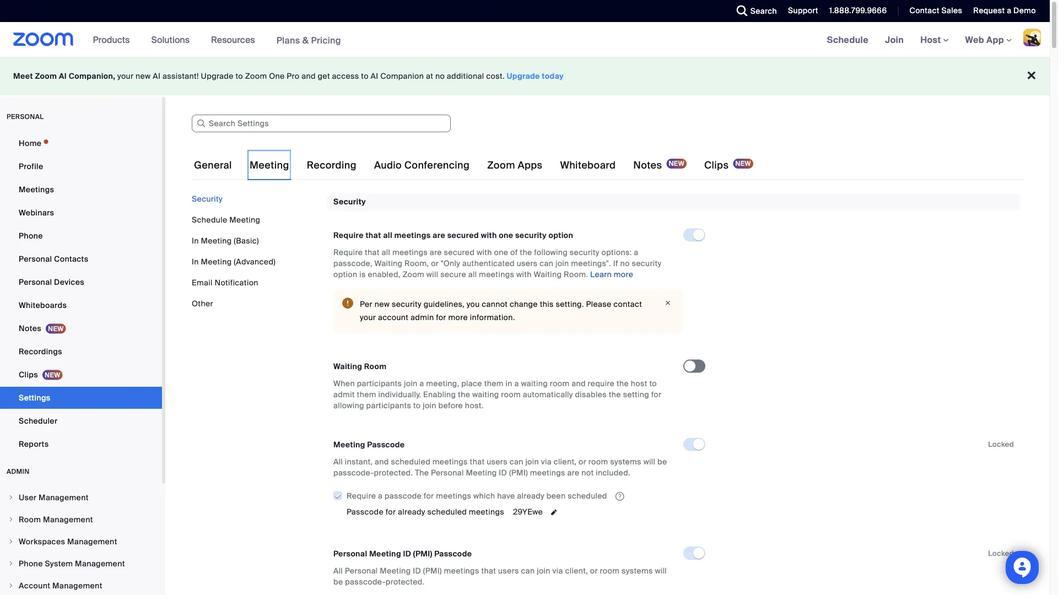 Task type: locate. For each thing, give the bounding box(es) containing it.
2 vertical spatial (pmi)
[[423, 566, 442, 576]]

to right host
[[650, 379, 657, 389]]

1 vertical spatial schedule
[[192, 215, 227, 225]]

are
[[433, 230, 446, 241], [430, 248, 442, 258], [568, 468, 580, 478]]

zoom right meet
[[35, 71, 57, 81]]

2 vertical spatial users
[[499, 566, 519, 576]]

setting.
[[556, 299, 584, 310]]

right image inside workspaces management menu item
[[8, 539, 14, 545]]

meet
[[13, 71, 33, 81]]

0 vertical spatial right image
[[8, 495, 14, 501]]

option up following
[[549, 230, 574, 241]]

management inside menu item
[[67, 537, 117, 547]]

new inside meet zoom ai companion, footer
[[136, 71, 151, 81]]

phone for phone
[[19, 231, 43, 241]]

be
[[658, 457, 668, 467], [334, 577, 343, 587]]

id inside all personal meeting id (pmi) meetings that users can join via client, or room systems will be passcode-protected.
[[413, 566, 421, 576]]

no right at
[[436, 71, 445, 81]]

to down individually.
[[414, 401, 421, 411]]

room.
[[564, 270, 589, 280]]

management
[[39, 493, 89, 503], [43, 515, 93, 525], [67, 537, 117, 547], [75, 559, 125, 569], [52, 581, 102, 591]]

0 vertical spatial will
[[427, 270, 439, 280]]

no right if
[[621, 259, 630, 269]]

locked for be
[[989, 440, 1015, 449]]

2 locked from the top
[[989, 549, 1015, 558]]

2 right image from the top
[[8, 561, 14, 567]]

join
[[556, 259, 569, 269], [404, 379, 418, 389], [423, 401, 437, 411], [526, 457, 539, 467], [537, 566, 551, 576]]

1 vertical spatial via
[[553, 566, 563, 576]]

the
[[415, 468, 429, 478]]

enabling
[[424, 390, 456, 400]]

them left in
[[485, 379, 504, 389]]

1 vertical spatial systems
[[622, 566, 653, 576]]

0 vertical spatial passcode
[[367, 440, 405, 450]]

for right setting
[[652, 390, 662, 400]]

(pmi) down personal meeting id (pmi) passcode
[[423, 566, 442, 576]]

new
[[136, 71, 151, 81], [375, 299, 390, 310]]

the right "of"
[[520, 248, 532, 258]]

web app
[[966, 34, 1005, 45]]

1.888.799.9666 button up schedule link
[[830, 6, 888, 16]]

personal for personal meeting id (pmi) passcode
[[334, 549, 368, 559]]

1 vertical spatial locked
[[989, 549, 1015, 558]]

phone up account on the bottom left
[[19, 559, 43, 569]]

locked for will
[[989, 549, 1015, 558]]

recordings
[[19, 347, 62, 357]]

zoom left apps
[[488, 159, 516, 172]]

1 horizontal spatial and
[[375, 457, 389, 467]]

waiting room
[[334, 362, 387, 372]]

users inside require that all meetings are secured with one of the following security options: a passcode, waiting room, or "only authenticated users can join meetings". if no security option is enabled, zoom will secure all meetings with waiting room.
[[517, 259, 538, 269]]

1 right image from the top
[[8, 517, 14, 523]]

passcode- inside all personal meeting id (pmi) meetings that users can join via client, or room systems will be passcode-protected.
[[345, 577, 386, 587]]

1 vertical spatial room
[[19, 515, 41, 525]]

1 vertical spatial right image
[[8, 539, 14, 545]]

0 vertical spatial in
[[192, 236, 199, 246]]

(pmi) inside all personal meeting id (pmi) meetings that users can join via client, or room systems will be passcode-protected.
[[423, 566, 442, 576]]

meet zoom ai companion, footer
[[0, 57, 1051, 95]]

2 horizontal spatial id
[[499, 468, 507, 478]]

2 vertical spatial will
[[655, 566, 667, 576]]

require for require that all meetings are secured with one security option
[[334, 230, 364, 241]]

product information navigation
[[85, 22, 350, 58]]

1 horizontal spatial option
[[549, 230, 574, 241]]

please
[[586, 299, 612, 310]]

personal devices
[[19, 277, 84, 287]]

banner
[[0, 22, 1051, 58]]

require
[[588, 379, 615, 389]]

right image left 'workspaces'
[[8, 539, 14, 545]]

security element
[[327, 194, 1021, 596]]

for inside per new security guidelines, you cannot change this setting. please contact your account admin for more information.
[[436, 313, 447, 323]]

account
[[378, 313, 409, 323]]

management up room management at the bottom left
[[39, 493, 89, 503]]

1 vertical spatial option
[[334, 270, 358, 280]]

in up email
[[192, 257, 199, 267]]

meetings
[[395, 230, 431, 241], [393, 248, 428, 258], [479, 270, 515, 280], [433, 457, 468, 467], [530, 468, 566, 478], [436, 491, 472, 501], [469, 507, 505, 517], [444, 566, 480, 576]]

1 vertical spatial clips
[[19, 370, 38, 380]]

room up individually.
[[364, 362, 387, 372]]

1 vertical spatial phone
[[19, 559, 43, 569]]

0 vertical spatial phone
[[19, 231, 43, 241]]

zoom apps
[[488, 159, 543, 172]]

more down guidelines,
[[449, 313, 468, 323]]

request a demo link
[[966, 0, 1051, 22], [974, 6, 1037, 16]]

2 vertical spatial require
[[347, 491, 376, 501]]

0 horizontal spatial notes
[[19, 323, 41, 334]]

security
[[516, 230, 547, 241], [570, 248, 600, 258], [632, 259, 662, 269], [392, 299, 422, 310]]

1 horizontal spatial notes
[[634, 159, 663, 172]]

that inside all instant, and scheduled meetings that users can join via client, or room systems will be passcode-protected. the personal meeting id (pmi) meetings are not included.
[[470, 457, 485, 467]]

one
[[269, 71, 285, 81]]

scheduled down require a passcode for meetings which have already been scheduled
[[428, 507, 467, 517]]

personal inside all instant, and scheduled meetings that users can join via client, or room systems will be passcode-protected. the personal meeting id (pmi) meetings are not included.
[[431, 468, 464, 478]]

will inside require that all meetings are secured with one of the following security options: a passcode, waiting room, or "only authenticated users can join meetings". if no security option is enabled, zoom will secure all meetings with waiting room.
[[427, 270, 439, 280]]

3 right image from the top
[[8, 583, 14, 590]]

for inside the when participants join a meeting, place them in a waiting room and require the host to admit them individually. enabling the waiting room automatically disables the setting for allowing participants to join before host.
[[652, 390, 662, 400]]

in down schedule meeting
[[192, 236, 199, 246]]

and inside the when participants join a meeting, place them in a waiting room and require the host to admit them individually. enabling the waiting room automatically disables the setting for allowing participants to join before host.
[[572, 379, 586, 389]]

scheduler
[[19, 416, 58, 426]]

more down if
[[614, 270, 634, 280]]

already
[[517, 491, 545, 501], [398, 507, 426, 517]]

1 vertical spatial notes
[[19, 323, 41, 334]]

2 vertical spatial can
[[521, 566, 535, 576]]

1 vertical spatial right image
[[8, 561, 14, 567]]

0 horizontal spatial ai
[[59, 71, 67, 81]]

0 horizontal spatial new
[[136, 71, 151, 81]]

passcode- down personal meeting id (pmi) passcode
[[345, 577, 386, 587]]

1 horizontal spatial more
[[614, 270, 634, 280]]

meeting inside all personal meeting id (pmi) meetings that users can join via client, or room systems will be passcode-protected.
[[380, 566, 411, 576]]

in meeting (basic) link
[[192, 236, 259, 246]]

0 horizontal spatial clips
[[19, 370, 38, 380]]

zoom inside tabs of my account settings page tab list
[[488, 159, 516, 172]]

0 vertical spatial notes
[[634, 159, 663, 172]]

ai left companion
[[371, 71, 379, 81]]

them
[[485, 379, 504, 389], [357, 390, 376, 400]]

scheduled down not
[[568, 491, 608, 501]]

protected. up passcode
[[374, 468, 413, 478]]

0 vertical spatial scheduled
[[391, 457, 431, 467]]

security down recording
[[334, 197, 366, 207]]

to right access
[[361, 71, 369, 81]]

1 all from the top
[[334, 457, 343, 467]]

more inside per new security guidelines, you cannot change this setting. please contact your account admin for more information.
[[449, 313, 468, 323]]

will inside all instant, and scheduled meetings that users can join via client, or room systems will be passcode-protected. the personal meeting id (pmi) meetings are not included.
[[644, 457, 656, 467]]

be inside all instant, and scheduled meetings that users can join via client, or room systems will be passcode-protected. the personal meeting id (pmi) meetings are not included.
[[658, 457, 668, 467]]

1 horizontal spatial or
[[579, 457, 587, 467]]

0 vertical spatial (pmi)
[[510, 468, 528, 478]]

0 vertical spatial your
[[117, 71, 134, 81]]

1 horizontal spatial waiting
[[521, 379, 548, 389]]

one left "of"
[[494, 248, 509, 258]]

phone system management menu item
[[0, 554, 162, 575]]

contact sales link
[[902, 0, 966, 22], [910, 6, 963, 16]]

scheduled up the
[[391, 457, 431, 467]]

the left host
[[617, 379, 629, 389]]

new right "per"
[[375, 299, 390, 310]]

right image
[[8, 495, 14, 501], [8, 561, 14, 567], [8, 583, 14, 590]]

a inside require that all meetings are secured with one of the following security options: a passcode, waiting room, or "only authenticated users can join meetings". if no security option is enabled, zoom will secure all meetings with waiting room.
[[634, 248, 639, 258]]

0 vertical spatial all
[[383, 230, 393, 241]]

right image for room management
[[8, 517, 14, 523]]

schedule down 1.888.799.9666 at right
[[828, 34, 869, 45]]

0 vertical spatial id
[[499, 468, 507, 478]]

passcode- down instant,
[[334, 468, 374, 478]]

resources
[[211, 34, 255, 45]]

your down "per"
[[360, 313, 376, 323]]

right image left account on the bottom left
[[8, 583, 14, 590]]

ai left assistant!
[[153, 71, 161, 81]]

management down phone system management menu item
[[52, 581, 102, 591]]

2 horizontal spatial and
[[572, 379, 586, 389]]

0 vertical spatial already
[[517, 491, 545, 501]]

1 phone from the top
[[19, 231, 43, 241]]

room down user
[[19, 515, 41, 525]]

learn more link
[[591, 270, 634, 280]]

(pmi)
[[510, 468, 528, 478], [413, 549, 433, 559], [423, 566, 442, 576]]

for up passcode for already scheduled meetings
[[424, 491, 434, 501]]

and left get on the left top of page
[[302, 71, 316, 81]]

0 vertical spatial locked
[[989, 440, 1015, 449]]

passcode down passcode for already scheduled meetings
[[435, 549, 472, 559]]

which
[[474, 491, 495, 501]]

1 vertical spatial with
[[477, 248, 492, 258]]

in meeting (advanced)
[[192, 257, 276, 267]]

0 vertical spatial clips
[[705, 159, 729, 172]]

already inside application
[[517, 491, 545, 501]]

no inside require that all meetings are secured with one of the following security options: a passcode, waiting room, or "only authenticated users can join meetings". if no security option is enabled, zoom will secure all meetings with waiting room.
[[621, 259, 630, 269]]

to
[[236, 71, 243, 81], [361, 71, 369, 81], [650, 379, 657, 389], [414, 401, 421, 411]]

meetings".
[[571, 259, 612, 269]]

schedule inside menu bar
[[192, 215, 227, 225]]

are inside require that all meetings are secured with one of the following security options: a passcode, waiting room, or "only authenticated users can join meetings". if no security option is enabled, zoom will secure all meetings with waiting room.
[[430, 248, 442, 258]]

id inside all instant, and scheduled meetings that users can join via client, or room systems will be passcode-protected. the personal meeting id (pmi) meetings are not included.
[[499, 468, 507, 478]]

1 horizontal spatial upgrade
[[507, 71, 540, 81]]

waiting down following
[[534, 270, 562, 280]]

1 vertical spatial users
[[487, 457, 508, 467]]

meeting,
[[426, 379, 460, 389]]

ai left companion,
[[59, 71, 67, 81]]

passcode down instant,
[[347, 507, 384, 517]]

waiting up enabled,
[[375, 259, 403, 269]]

are inside all instant, and scheduled meetings that users can join via client, or room systems will be passcode-protected. the personal meeting id (pmi) meetings are not included.
[[568, 468, 580, 478]]

security up account
[[392, 299, 422, 310]]

1 vertical spatial scheduled
[[568, 491, 608, 501]]

email notification
[[192, 278, 259, 288]]

0 vertical spatial option
[[549, 230, 574, 241]]

1 horizontal spatial security
[[334, 197, 366, 207]]

participants up individually.
[[357, 379, 402, 389]]

one inside require that all meetings are secured with one of the following security options: a passcode, waiting room, or "only authenticated users can join meetings". if no security option is enabled, zoom will secure all meetings with waiting room.
[[494, 248, 509, 258]]

waiting
[[521, 379, 548, 389], [473, 390, 499, 400]]

one
[[499, 230, 514, 241], [494, 248, 509, 258]]

2 horizontal spatial ai
[[371, 71, 379, 81]]

right image inside user management menu item
[[8, 495, 14, 501]]

phone inside phone link
[[19, 231, 43, 241]]

webinars
[[19, 208, 54, 218]]

via
[[541, 457, 552, 467], [553, 566, 563, 576]]

security up schedule meeting
[[192, 194, 223, 204]]

1 vertical spatial are
[[430, 248, 442, 258]]

scheduled
[[391, 457, 431, 467], [568, 491, 608, 501], [428, 507, 467, 517]]

in for in meeting (basic)
[[192, 236, 199, 246]]

0 vertical spatial are
[[433, 230, 446, 241]]

0 vertical spatial right image
[[8, 517, 14, 523]]

protected. inside all instant, and scheduled meetings that users can join via client, or room systems will be passcode-protected. the personal meeting id (pmi) meetings are not included.
[[374, 468, 413, 478]]

tabs of my account settings page tab list
[[192, 150, 756, 181]]

secured inside require that all meetings are secured with one of the following security options: a passcode, waiting room, or "only authenticated users can join meetings". if no security option is enabled, zoom will secure all meetings with waiting room.
[[444, 248, 475, 258]]

0 horizontal spatial no
[[436, 71, 445, 81]]

upgrade right cost.
[[507, 71, 540, 81]]

1 vertical spatial client,
[[566, 566, 588, 576]]

or inside require that all meetings are secured with one of the following security options: a passcode, waiting room, or "only authenticated users can join meetings". if no security option is enabled, zoom will secure all meetings with waiting room.
[[431, 259, 439, 269]]

1 ai from the left
[[59, 71, 67, 81]]

search
[[751, 6, 778, 16]]

that
[[366, 230, 381, 241], [365, 248, 380, 258], [470, 457, 485, 467], [482, 566, 496, 576]]

and down meeting passcode
[[375, 457, 389, 467]]

0 vertical spatial with
[[481, 230, 497, 241]]

and inside all instant, and scheduled meetings that users can join via client, or room systems will be passcode-protected. the personal meeting id (pmi) meetings are not included.
[[375, 457, 389, 467]]

menu bar containing security
[[192, 194, 319, 309]]

1 locked from the top
[[989, 440, 1015, 449]]

management for workspaces management
[[67, 537, 117, 547]]

1 vertical spatial can
[[510, 457, 524, 467]]

systems
[[611, 457, 642, 467], [622, 566, 653, 576]]

1.888.799.9666 button
[[822, 0, 890, 22], [830, 6, 888, 16]]

place
[[462, 379, 482, 389]]

right image left system
[[8, 561, 14, 567]]

1 horizontal spatial schedule
[[828, 34, 869, 45]]

phone inside phone system management menu item
[[19, 559, 43, 569]]

schedule for schedule meeting
[[192, 215, 227, 225]]

protected. down personal meeting id (pmi) passcode
[[386, 577, 425, 587]]

0 vertical spatial via
[[541, 457, 552, 467]]

1 vertical spatial all
[[334, 566, 343, 576]]

no inside meet zoom ai companion, footer
[[436, 71, 445, 81]]

security up "of"
[[516, 230, 547, 241]]

right image left room management at the bottom left
[[8, 517, 14, 523]]

systems inside all personal meeting id (pmi) meetings that users can join via client, or room systems will be passcode-protected.
[[622, 566, 653, 576]]

2 vertical spatial right image
[[8, 583, 14, 590]]

0 vertical spatial room
[[364, 362, 387, 372]]

your right companion,
[[117, 71, 134, 81]]

ai
[[59, 71, 67, 81], [153, 71, 161, 81], [371, 71, 379, 81]]

right image for workspaces management
[[8, 539, 14, 545]]

contact
[[614, 299, 643, 310]]

2 phone from the top
[[19, 559, 43, 569]]

already down passcode
[[398, 507, 426, 517]]

menu bar
[[192, 194, 319, 309]]

user management menu item
[[0, 487, 162, 508]]

automatically
[[523, 390, 573, 400]]

(basic)
[[234, 236, 259, 246]]

2 vertical spatial or
[[590, 566, 598, 576]]

for down guidelines,
[[436, 313, 447, 323]]

0 horizontal spatial waiting
[[334, 362, 362, 372]]

with
[[481, 230, 497, 241], [477, 248, 492, 258], [517, 270, 532, 280]]

before
[[439, 401, 463, 411]]

passcode up instant,
[[367, 440, 405, 450]]

a left passcode
[[378, 491, 383, 501]]

per new security guidelines, you cannot change this setting. please contact your account admin for more information. alert
[[334, 289, 684, 333]]

1 vertical spatial id
[[403, 549, 412, 559]]

right image left user
[[8, 495, 14, 501]]

require a passcode for meetings which have already been scheduled application
[[333, 488, 684, 504]]

management for user management
[[39, 493, 89, 503]]

id down passcode for already scheduled meetings
[[403, 549, 412, 559]]

1 vertical spatial and
[[572, 379, 586, 389]]

waiting up "host."
[[473, 390, 499, 400]]

0 vertical spatial or
[[431, 259, 439, 269]]

1 vertical spatial all
[[382, 248, 391, 258]]

security
[[192, 194, 223, 204], [334, 197, 366, 207]]

sales
[[942, 6, 963, 16]]

new left assistant!
[[136, 71, 151, 81]]

resources button
[[211, 22, 260, 57]]

all
[[383, 230, 393, 241], [382, 248, 391, 258], [469, 270, 477, 280]]

0 vertical spatial be
[[658, 457, 668, 467]]

them up allowing
[[357, 390, 376, 400]]

0 vertical spatial waiting
[[375, 259, 403, 269]]

right image
[[8, 517, 14, 523], [8, 539, 14, 545]]

web
[[966, 34, 985, 45]]

one up "of"
[[499, 230, 514, 241]]

for
[[436, 313, 447, 323], [652, 390, 662, 400], [424, 491, 434, 501], [386, 507, 396, 517]]

reports link
[[0, 433, 162, 456]]

id up have
[[499, 468, 507, 478]]

schedule inside meetings navigation
[[828, 34, 869, 45]]

(advanced)
[[234, 257, 276, 267]]

personal for personal contacts
[[19, 254, 52, 264]]

meeting inside all instant, and scheduled meetings that users can join via client, or room systems will be passcode-protected. the personal meeting id (pmi) meetings are not included.
[[466, 468, 497, 478]]

0 horizontal spatial waiting
[[473, 390, 499, 400]]

workspaces management menu item
[[0, 532, 162, 553]]

personal for personal devices
[[19, 277, 52, 287]]

scheduled inside all instant, and scheduled meetings that users can join via client, or room systems will be passcode-protected. the personal meeting id (pmi) meetings are not included.
[[391, 457, 431, 467]]

pricing
[[311, 34, 341, 46]]

assistant!
[[163, 71, 199, 81]]

allowing
[[334, 401, 364, 411]]

"only
[[441, 259, 461, 269]]

admin menu menu
[[0, 487, 162, 596]]

0 vertical spatial secured
[[448, 230, 479, 241]]

waiting up "when"
[[334, 362, 362, 372]]

1.888.799.9666 button up join
[[822, 0, 890, 22]]

that inside all personal meeting id (pmi) meetings that users can join via client, or room systems will be passcode-protected.
[[482, 566, 496, 576]]

Search Settings text field
[[192, 115, 451, 132]]

that inside require that all meetings are secured with one of the following security options: a passcode, waiting room, or "only authenticated users can join meetings". if no security option is enabled, zoom will secure all meetings with waiting room.
[[365, 248, 380, 258]]

option inside require that all meetings are secured with one of the following security options: a passcode, waiting room, or "only authenticated users can join meetings". if no security option is enabled, zoom will secure all meetings with waiting room.
[[334, 270, 358, 280]]

protected.
[[374, 468, 413, 478], [386, 577, 425, 587]]

and up disables
[[572, 379, 586, 389]]

1 horizontal spatial your
[[360, 313, 376, 323]]

1 horizontal spatial waiting
[[375, 259, 403, 269]]

0 vertical spatial passcode-
[[334, 468, 374, 478]]

option
[[549, 230, 574, 241], [334, 270, 358, 280]]

0 vertical spatial protected.
[[374, 468, 413, 478]]

0 vertical spatial require
[[334, 230, 364, 241]]

management down room management menu item
[[67, 537, 117, 547]]

zoom left one
[[245, 71, 267, 81]]

1 vertical spatial or
[[579, 457, 587, 467]]

(pmi) down passcode for already scheduled meetings
[[413, 549, 433, 559]]

phone for phone system management
[[19, 559, 43, 569]]

0 horizontal spatial and
[[302, 71, 316, 81]]

2 right image from the top
[[8, 539, 14, 545]]

2 in from the top
[[192, 257, 199, 267]]

enabled,
[[368, 270, 401, 280]]

1 vertical spatial participants
[[366, 401, 411, 411]]

secured
[[448, 230, 479, 241], [444, 248, 475, 258]]

1 vertical spatial will
[[644, 457, 656, 467]]

personal inside all personal meeting id (pmi) meetings that users can join via client, or room systems will be passcode-protected.
[[345, 566, 378, 576]]

setting
[[623, 390, 650, 400]]

1 vertical spatial require
[[334, 248, 363, 258]]

1 vertical spatial already
[[398, 507, 426, 517]]

zoom inside require that all meetings are secured with one of the following security options: a passcode, waiting room, or "only authenticated users can join meetings". if no security option is enabled, zoom will secure all meetings with waiting room.
[[403, 270, 425, 280]]

already up 29yewe at the bottom
[[517, 491, 545, 501]]

a right options:
[[634, 248, 639, 258]]

and inside meet zoom ai companion, footer
[[302, 71, 316, 81]]

zoom logo image
[[13, 33, 74, 46]]

right image inside account management menu item
[[8, 583, 14, 590]]

companion
[[381, 71, 424, 81]]

zoom down room,
[[403, 270, 425, 280]]

account management menu item
[[0, 576, 162, 596]]

meetings inside application
[[436, 491, 472, 501]]

1 horizontal spatial via
[[553, 566, 563, 576]]

0 vertical spatial schedule
[[828, 34, 869, 45]]

1 in from the top
[[192, 236, 199, 246]]

you
[[467, 299, 480, 310]]

id down personal meeting id (pmi) passcode
[[413, 566, 421, 576]]

1 vertical spatial more
[[449, 313, 468, 323]]

products button
[[93, 22, 135, 57]]

0 horizontal spatial already
[[398, 507, 426, 517]]

1 right image from the top
[[8, 495, 14, 501]]

right image inside room management menu item
[[8, 517, 14, 523]]

the down place
[[458, 390, 471, 400]]

or
[[431, 259, 439, 269], [579, 457, 587, 467], [590, 566, 598, 576]]

1 horizontal spatial clips
[[705, 159, 729, 172]]

(pmi) up the require a passcode for meetings which have already been scheduled application
[[510, 468, 528, 478]]

passcode
[[385, 491, 422, 501]]

passcode-
[[334, 468, 374, 478], [345, 577, 386, 587]]

right image inside phone system management menu item
[[8, 561, 14, 567]]

1 horizontal spatial already
[[517, 491, 545, 501]]

schedule down security link on the top left
[[192, 215, 227, 225]]

phone down webinars
[[19, 231, 43, 241]]

all inside all instant, and scheduled meetings that users can join via client, or room systems will be passcode-protected. the personal meeting id (pmi) meetings are not included.
[[334, 457, 343, 467]]

2 all from the top
[[334, 566, 343, 576]]

waiting up automatically
[[521, 379, 548, 389]]

participants down individually.
[[366, 401, 411, 411]]

require inside application
[[347, 491, 376, 501]]

require inside require that all meetings are secured with one of the following security options: a passcode, waiting room, or "only authenticated users can join meetings". if no security option is enabled, zoom will secure all meetings with waiting room.
[[334, 248, 363, 258]]

2 horizontal spatial waiting
[[534, 270, 562, 280]]

upgrade down product information navigation
[[201, 71, 234, 81]]

option down passcode,
[[334, 270, 358, 280]]

all inside all personal meeting id (pmi) meetings that users can join via client, or room systems will be passcode-protected.
[[334, 566, 343, 576]]

recording
[[307, 159, 357, 172]]

1 horizontal spatial room
[[364, 362, 387, 372]]

all
[[334, 457, 343, 467], [334, 566, 343, 576]]

0 horizontal spatial more
[[449, 313, 468, 323]]

management up workspaces management
[[43, 515, 93, 525]]

room inside menu item
[[19, 515, 41, 525]]



Task type: describe. For each thing, give the bounding box(es) containing it.
host
[[921, 34, 944, 45]]

phone link
[[0, 225, 162, 247]]

scheduled inside application
[[568, 491, 608, 501]]

solutions button
[[151, 22, 195, 57]]

room inside the 'security' element
[[364, 362, 387, 372]]

1 vertical spatial passcode
[[347, 507, 384, 517]]

settings link
[[0, 387, 162, 409]]

new inside per new security guidelines, you cannot change this setting. please contact your account admin for more information.
[[375, 299, 390, 310]]

meetings link
[[0, 179, 162, 201]]

a left demo
[[1008, 6, 1012, 16]]

account
[[19, 581, 50, 591]]

2 vertical spatial all
[[469, 270, 477, 280]]

client, inside all personal meeting id (pmi) meetings that users can join via client, or room systems will be passcode-protected.
[[566, 566, 588, 576]]

can inside all personal meeting id (pmi) meetings that users can join via client, or room systems will be passcode-protected.
[[521, 566, 535, 576]]

personal contacts link
[[0, 248, 162, 270]]

require for require that all meetings are secured with one of the following security options: a passcode, waiting room, or "only authenticated users can join meetings". if no security option is enabled, zoom will secure all meetings with waiting room.
[[334, 248, 363, 258]]

meetings inside all personal meeting id (pmi) meetings that users can join via client, or room systems will be passcode-protected.
[[444, 566, 480, 576]]

system
[[45, 559, 73, 569]]

instant,
[[345, 457, 373, 467]]

host.
[[465, 401, 484, 411]]

plans & pricing
[[277, 34, 341, 46]]

secured for security
[[448, 230, 479, 241]]

management for room management
[[43, 515, 93, 525]]

other
[[192, 299, 213, 309]]

edit password for meetings which have already been scheduled image
[[548, 507, 561, 518]]

is
[[360, 270, 366, 280]]

user management
[[19, 493, 89, 503]]

all for require that all meetings are secured with one security option
[[383, 230, 393, 241]]

clips link
[[0, 364, 162, 386]]

one for security
[[499, 230, 514, 241]]

are for of
[[430, 248, 442, 258]]

room management menu item
[[0, 510, 162, 531]]

admin
[[411, 313, 434, 323]]

require for require a passcode for meetings which have already been scheduled
[[347, 491, 376, 501]]

meetings navigation
[[819, 22, 1051, 58]]

security inside per new security guidelines, you cannot change this setting. please contact your account admin for more information.
[[392, 299, 422, 310]]

join link
[[877, 22, 913, 57]]

audio conferencing
[[374, 159, 470, 172]]

search button
[[729, 0, 780, 22]]

conferencing
[[405, 159, 470, 172]]

join inside all instant, and scheduled meetings that users can join via client, or room systems will be passcode-protected. the personal meeting id (pmi) meetings are not included.
[[526, 457, 539, 467]]

email
[[192, 278, 213, 288]]

schedule for schedule
[[828, 34, 869, 45]]

request
[[974, 6, 1006, 16]]

via inside all personal meeting id (pmi) meetings that users can join via client, or room systems will be passcode-protected.
[[553, 566, 563, 576]]

all for all instant, and scheduled meetings that users can join via client, or room systems will be passcode-protected. the personal meeting id (pmi) meetings are not included.
[[334, 457, 343, 467]]

profile link
[[0, 156, 162, 178]]

or inside all personal meeting id (pmi) meetings that users can join via client, or room systems will be passcode-protected.
[[590, 566, 598, 576]]

app
[[987, 34, 1005, 45]]

scheduled for all instant, and scheduled meetings that users can join via client, or room systems will be passcode-protected. the personal meeting id (pmi) meetings are not included.
[[391, 457, 431, 467]]

notes inside the personal menu menu
[[19, 323, 41, 334]]

devices
[[54, 277, 84, 287]]

right image for phone system management
[[8, 561, 14, 567]]

personal meeting id (pmi) passcode
[[334, 549, 472, 559]]

additional
[[447, 71, 484, 81]]

pro
[[287, 71, 300, 81]]

meeting inside tabs of my account settings page tab list
[[250, 159, 289, 172]]

cost.
[[487, 71, 505, 81]]

contacts
[[54, 254, 88, 264]]

2 vertical spatial passcode
[[435, 549, 472, 559]]

1 upgrade from the left
[[201, 71, 234, 81]]

included.
[[596, 468, 631, 478]]

1 vertical spatial waiting
[[473, 390, 499, 400]]

join inside all personal meeting id (pmi) meetings that users can join via client, or room systems will be passcode-protected.
[[537, 566, 551, 576]]

management for account management
[[52, 581, 102, 591]]

2 ai from the left
[[153, 71, 161, 81]]

0 vertical spatial more
[[614, 270, 634, 280]]

scheduler link
[[0, 410, 162, 432]]

a up the enabling
[[420, 379, 424, 389]]

users inside all instant, and scheduled meetings that users can join via client, or room systems will be passcode-protected. the personal meeting id (pmi) meetings are not included.
[[487, 457, 508, 467]]

protected. inside all personal meeting id (pmi) meetings that users can join via client, or room systems will be passcode-protected.
[[386, 577, 425, 587]]

this
[[540, 299, 554, 310]]

profile
[[19, 161, 43, 172]]

for down passcode
[[386, 507, 396, 517]]

2 vertical spatial with
[[517, 270, 532, 280]]

following
[[535, 248, 568, 258]]

notes inside tabs of my account settings page tab list
[[634, 159, 663, 172]]

clips inside the personal menu menu
[[19, 370, 38, 380]]

for inside application
[[424, 491, 434, 501]]

passcode for already scheduled meetings
[[347, 507, 505, 517]]

account management
[[19, 581, 102, 591]]

with for security
[[481, 230, 497, 241]]

3 ai from the left
[[371, 71, 379, 81]]

1 vertical spatial (pmi)
[[413, 549, 433, 559]]

learn more about require a passcode for meetings which have already been scheduled image
[[613, 492, 628, 502]]

schedule meeting
[[192, 215, 260, 225]]

0 horizontal spatial them
[[357, 390, 376, 400]]

are for security
[[433, 230, 446, 241]]

&
[[303, 34, 309, 46]]

general
[[194, 159, 232, 172]]

cannot
[[482, 299, 508, 310]]

via inside all instant, and scheduled meetings that users can join via client, or room systems will be passcode-protected. the personal meeting id (pmi) meetings are not included.
[[541, 457, 552, 467]]

personal devices link
[[0, 271, 162, 293]]

per new security guidelines, you cannot change this setting. please contact your account admin for more information.
[[360, 299, 643, 323]]

host
[[631, 379, 648, 389]]

security up meetings".
[[570, 248, 600, 258]]

learn
[[591, 270, 612, 280]]

to down resources dropdown button
[[236, 71, 243, 81]]

security right if
[[632, 259, 662, 269]]

0 vertical spatial waiting
[[521, 379, 548, 389]]

notification
[[215, 278, 259, 288]]

passcode- inside all instant, and scheduled meetings that users can join via client, or room systems will be passcode-protected. the personal meeting id (pmi) meetings are not included.
[[334, 468, 374, 478]]

scheduled for passcode for already scheduled meetings
[[428, 507, 467, 517]]

change
[[510, 299, 538, 310]]

management up account management menu item
[[75, 559, 125, 569]]

with for of
[[477, 248, 492, 258]]

when
[[334, 379, 355, 389]]

a right in
[[515, 379, 519, 389]]

settings
[[19, 393, 50, 403]]

passcode,
[[334, 259, 373, 269]]

disables
[[575, 390, 607, 400]]

access
[[332, 71, 359, 81]]

(pmi) inside all instant, and scheduled meetings that users can join via client, or room systems will be passcode-protected. the personal meeting id (pmi) meetings are not included.
[[510, 468, 528, 478]]

room inside all instant, and scheduled meetings that users can join via client, or room systems will be passcode-protected. the personal meeting id (pmi) meetings are not included.
[[589, 457, 609, 467]]

email notification link
[[192, 278, 259, 288]]

can inside require that all meetings are secured with one of the following security options: a passcode, waiting room, or "only authenticated users can join meetings". if no security option is enabled, zoom will secure all meetings with waiting room.
[[540, 259, 554, 269]]

contact sales
[[910, 6, 963, 16]]

a inside application
[[378, 491, 383, 501]]

room management
[[19, 515, 93, 525]]

warning image
[[342, 298, 353, 309]]

request a demo
[[974, 6, 1037, 16]]

room,
[[405, 259, 429, 269]]

your inside per new security guidelines, you cannot change this setting. please contact your account admin for more information.
[[360, 313, 376, 323]]

personal menu menu
[[0, 132, 162, 457]]

0 vertical spatial them
[[485, 379, 504, 389]]

client, inside all instant, and scheduled meetings that users can join via client, or room systems will be passcode-protected. the personal meeting id (pmi) meetings are not included.
[[554, 457, 577, 467]]

home
[[19, 138, 42, 148]]

in for in meeting (advanced)
[[192, 257, 199, 267]]

upgrade today link
[[507, 71, 564, 81]]

the down require
[[609, 390, 621, 400]]

not
[[582, 468, 594, 478]]

security link
[[192, 194, 223, 204]]

schedule meeting link
[[192, 215, 260, 225]]

in meeting (basic)
[[192, 236, 259, 246]]

have
[[498, 491, 515, 501]]

apps
[[518, 159, 543, 172]]

home link
[[0, 132, 162, 154]]

one for of
[[494, 248, 509, 258]]

demo
[[1014, 6, 1037, 16]]

the inside require that all meetings are secured with one of the following security options: a passcode, waiting room, or "only authenticated users can join meetings". if no security option is enabled, zoom will secure all meetings with waiting room.
[[520, 248, 532, 258]]

require that all meetings are secured with one security option
[[334, 230, 574, 241]]

clips inside tabs of my account settings page tab list
[[705, 159, 729, 172]]

join inside require that all meetings are secured with one of the following security options: a passcode, waiting room, or "only authenticated users can join meetings". if no security option is enabled, zoom will secure all meetings with waiting room.
[[556, 259, 569, 269]]

room inside all personal meeting id (pmi) meetings that users can join via client, or room systems will be passcode-protected.
[[600, 566, 620, 576]]

solutions
[[151, 34, 190, 45]]

in meeting (advanced) link
[[192, 257, 276, 267]]

all for all personal meeting id (pmi) meetings that users can join via client, or room systems will be passcode-protected.
[[334, 566, 343, 576]]

systems inside all instant, and scheduled meetings that users can join via client, or room systems will be passcode-protected. the personal meeting id (pmi) meetings are not included.
[[611, 457, 642, 467]]

workspaces
[[19, 537, 65, 547]]

require that all meetings are secured with one of the following security options: a passcode, waiting room, or "only authenticated users can join meetings". if no security option is enabled, zoom will secure all meetings with waiting room.
[[334, 248, 662, 280]]

2 upgrade from the left
[[507, 71, 540, 81]]

0 vertical spatial participants
[[357, 379, 402, 389]]

0 horizontal spatial security
[[192, 194, 223, 204]]

be inside all personal meeting id (pmi) meetings that users can join via client, or room systems will be passcode-protected.
[[334, 577, 343, 587]]

options:
[[602, 248, 632, 258]]

right image for account management
[[8, 583, 14, 590]]

web app button
[[966, 34, 1012, 45]]

authenticated
[[463, 259, 515, 269]]

1.888.799.9666
[[830, 6, 888, 16]]

your inside meet zoom ai companion, footer
[[117, 71, 134, 81]]

secured for of
[[444, 248, 475, 258]]

join
[[886, 34, 904, 45]]

can inside all instant, and scheduled meetings that users can join via client, or room systems will be passcode-protected. the personal meeting id (pmi) meetings are not included.
[[510, 457, 524, 467]]

host button
[[921, 34, 949, 45]]

right image for user management
[[8, 495, 14, 501]]

0 horizontal spatial id
[[403, 549, 412, 559]]

close image
[[662, 298, 675, 308]]

information.
[[470, 313, 515, 323]]

recordings link
[[0, 341, 162, 363]]

profile picture image
[[1024, 29, 1042, 46]]

support
[[789, 6, 819, 16]]

workspaces management
[[19, 537, 117, 547]]

all instant, and scheduled meetings that users can join via client, or room systems will be passcode-protected. the personal meeting id (pmi) meetings are not included.
[[334, 457, 668, 478]]

users inside all personal meeting id (pmi) meetings that users can join via client, or room systems will be passcode-protected.
[[499, 566, 519, 576]]

will inside all personal meeting id (pmi) meetings that users can join via client, or room systems will be passcode-protected.
[[655, 566, 667, 576]]

banner containing products
[[0, 22, 1051, 58]]

all for require that all meetings are secured with one of the following security options: a passcode, waiting room, or "only authenticated users can join meetings". if no security option is enabled, zoom will secure all meetings with waiting room.
[[382, 248, 391, 258]]

or inside all instant, and scheduled meetings that users can join via client, or room systems will be passcode-protected. the personal meeting id (pmi) meetings are not included.
[[579, 457, 587, 467]]



Task type: vqa. For each thing, say whether or not it's contained in the screenshot.
the bottommost with
yes



